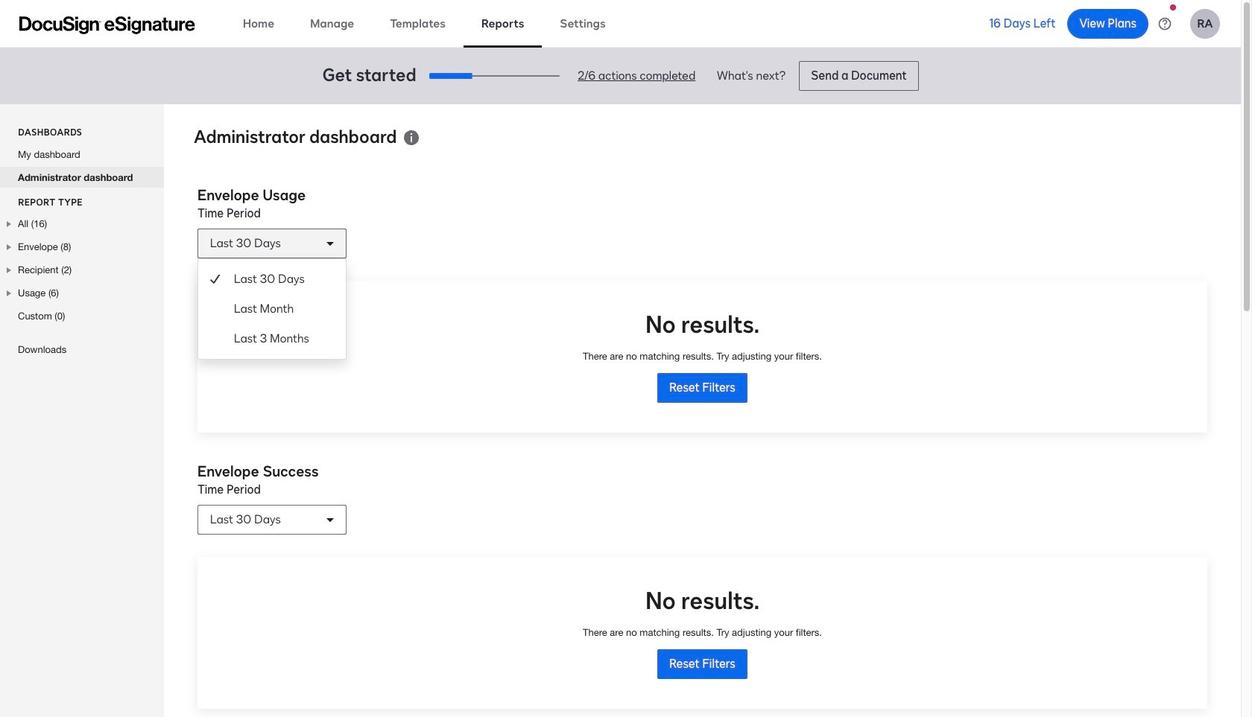 Task type: vqa. For each thing, say whether or not it's contained in the screenshot.
heading
no



Task type: describe. For each thing, give the bounding box(es) containing it.
docusign esignature image
[[19, 16, 195, 34]]



